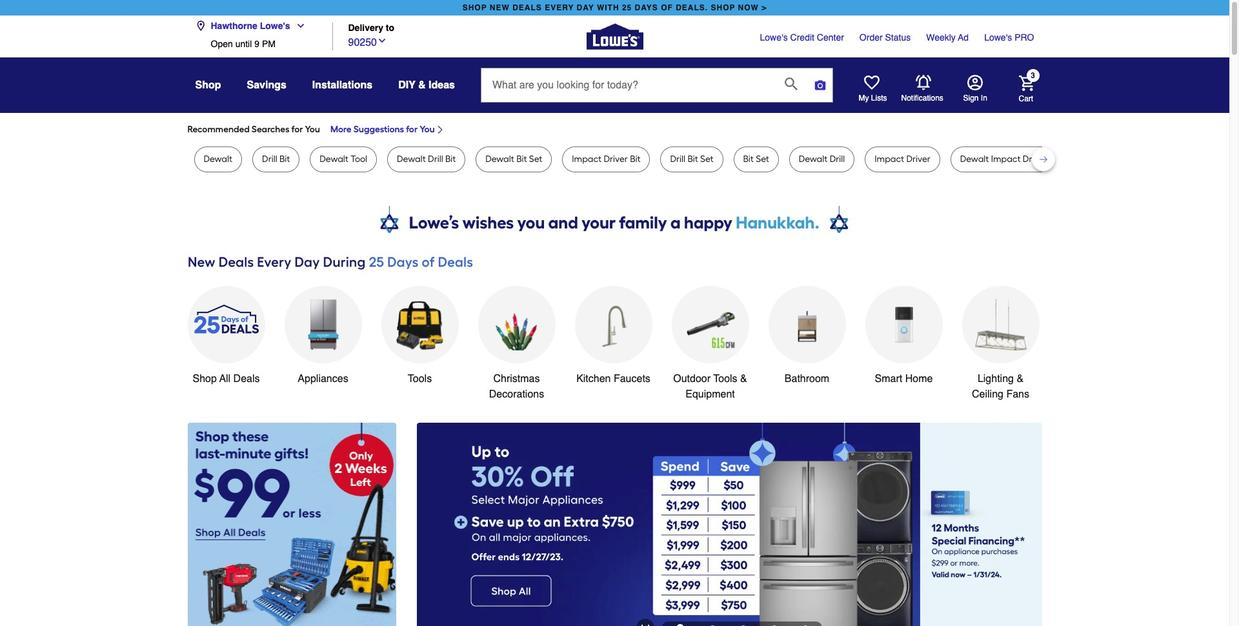 Task type: describe. For each thing, give the bounding box(es) containing it.
1 bit from the left
[[280, 154, 290, 165]]

sign
[[964, 94, 979, 103]]

tools inside outdoor tools & equipment
[[714, 373, 738, 385]]

my lists
[[859, 94, 887, 103]]

3 set from the left
[[756, 154, 769, 165]]

chevron down image
[[290, 21, 306, 31]]

shop new deals every day with 25 days of deals. shop now >
[[463, 3, 767, 12]]

order
[[860, 32, 883, 43]]

shop all deals
[[193, 373, 260, 385]]

all
[[219, 373, 231, 385]]

& for ideas
[[418, 79, 426, 91]]

6 bit from the left
[[743, 154, 754, 165]]

appliances image
[[297, 299, 349, 351]]

suggestions
[[354, 124, 404, 135]]

outdoor tools & equipment
[[673, 373, 747, 400]]

christmas decorations image
[[491, 299, 543, 351]]

4 bit from the left
[[630, 154, 641, 165]]

smart home
[[875, 373, 933, 385]]

more suggestions for you
[[330, 124, 435, 135]]

9
[[254, 39, 260, 49]]

lowe's pro
[[985, 32, 1035, 43]]

lowe's home improvement lists image
[[864, 75, 880, 90]]

decorations
[[489, 389, 544, 400]]

lighting & ceiling fans link
[[962, 286, 1040, 402]]

kitchen faucets
[[577, 373, 651, 385]]

tools link
[[381, 286, 459, 387]]

dewalt for dewalt drill bit
[[397, 154, 426, 165]]

smart
[[875, 373, 903, 385]]

more
[[330, 124, 352, 135]]

delivery
[[348, 23, 383, 33]]

90250 button
[[348, 33, 387, 50]]

scroll to item #1 image
[[664, 624, 697, 626]]

dewalt for dewalt bit set
[[486, 154, 514, 165]]

outdoor tools & equipment link
[[672, 286, 749, 402]]

you for recommended searches for you
[[305, 124, 320, 135]]

camera image
[[814, 79, 827, 92]]

of
[[661, 3, 673, 12]]

lowe's home improvement notification center image
[[916, 75, 931, 90]]

lowe's home improvement logo image
[[586, 8, 643, 65]]

fans
[[1007, 389, 1030, 400]]

bathroom
[[785, 373, 830, 385]]

impact for impact driver bit
[[572, 154, 602, 165]]

lowe's credit center
[[760, 32, 844, 43]]

arrow right image
[[1018, 536, 1031, 549]]

Search Query text field
[[482, 68, 775, 102]]

dewalt drill
[[799, 154, 845, 165]]

every
[[545, 3, 574, 12]]

tools image
[[394, 299, 446, 351]]

location image
[[195, 21, 206, 31]]

lighting & ceiling fans image
[[975, 299, 1027, 351]]

for for searches
[[291, 124, 303, 135]]

diy
[[398, 79, 416, 91]]

savings
[[247, 79, 287, 91]]

bathroom image
[[781, 299, 833, 351]]

>
[[762, 3, 767, 12]]

open
[[211, 39, 233, 49]]

shop all deals image
[[188, 286, 265, 363]]

savings button
[[247, 74, 287, 97]]

weekly ad link
[[927, 31, 969, 44]]

searches
[[252, 124, 289, 135]]

3 drill from the left
[[670, 154, 686, 165]]

deals
[[513, 3, 542, 12]]

diy & ideas button
[[398, 74, 455, 97]]

deals.
[[676, 3, 708, 12]]

shop for shop
[[195, 79, 221, 91]]

90250
[[348, 37, 377, 48]]

search image
[[785, 77, 798, 90]]

you for more suggestions for you
[[420, 124, 435, 135]]

lowe's for lowe's pro
[[985, 32, 1012, 43]]

dewalt for dewalt impact driver
[[960, 154, 989, 165]]

christmas
[[494, 373, 540, 385]]

chevron down image
[[377, 35, 387, 46]]

lowe's credit center link
[[760, 31, 844, 44]]

installations button
[[312, 74, 373, 97]]

appliances
[[298, 373, 348, 385]]

weekly
[[927, 32, 956, 43]]

dewalt for dewalt tool
[[320, 154, 349, 165]]

impact driver bit
[[572, 154, 641, 165]]

my
[[859, 94, 869, 103]]

recommended
[[188, 124, 250, 135]]

hawthorne
[[211, 21, 257, 31]]

kitchen faucets link
[[575, 286, 652, 387]]

3 driver from the left
[[1023, 154, 1047, 165]]

shop button
[[195, 74, 221, 97]]

lowe's wishes you and your family a happy hanukkah. image
[[188, 206, 1042, 238]]

& inside outdoor tools & equipment
[[740, 373, 747, 385]]

status
[[885, 32, 911, 43]]

dewalt bit set
[[486, 154, 542, 165]]

set for dewalt bit set
[[529, 154, 542, 165]]

until
[[235, 39, 252, 49]]

in
[[981, 94, 988, 103]]



Task type: vqa. For each thing, say whether or not it's contained in the screenshot.
Flush
no



Task type: locate. For each thing, give the bounding box(es) containing it.
to
[[386, 23, 395, 33]]

bit set
[[743, 154, 769, 165]]

1 horizontal spatial &
[[740, 373, 747, 385]]

2 impact from the left
[[875, 154, 904, 165]]

lowe's for lowe's credit center
[[760, 32, 788, 43]]

driver down cart
[[1023, 154, 1047, 165]]

for for suggestions
[[406, 124, 418, 135]]

dewalt tool
[[320, 154, 367, 165]]

2 horizontal spatial &
[[1017, 373, 1024, 385]]

2 driver from the left
[[907, 154, 931, 165]]

2 you from the left
[[420, 124, 435, 135]]

shop left now
[[711, 3, 736, 12]]

you left the more
[[305, 124, 320, 135]]

tools down tools image
[[408, 373, 432, 385]]

pro
[[1015, 32, 1035, 43]]

dewalt for dewalt drill
[[799, 154, 828, 165]]

lighting
[[978, 373, 1014, 385]]

1 dewalt from the left
[[204, 154, 232, 165]]

weekly ad
[[927, 32, 969, 43]]

center
[[817, 32, 844, 43]]

ad
[[958, 32, 969, 43]]

2 horizontal spatial impact
[[991, 154, 1021, 165]]

diy & ideas
[[398, 79, 455, 91]]

1 set from the left
[[529, 154, 542, 165]]

bathroom link
[[769, 286, 846, 387]]

impact down recommended searches for you heading
[[572, 154, 602, 165]]

3 dewalt from the left
[[397, 154, 426, 165]]

sign in
[[964, 94, 988, 103]]

0 vertical spatial shop
[[195, 79, 221, 91]]

None search field
[[481, 68, 833, 115]]

lists
[[871, 94, 887, 103]]

0 horizontal spatial for
[[291, 124, 303, 135]]

tools
[[408, 373, 432, 385], [714, 373, 738, 385]]

impact driver
[[875, 154, 931, 165]]

lowe's left credit on the top right
[[760, 32, 788, 43]]

dewalt for dewalt
[[204, 154, 232, 165]]

pm
[[262, 39, 276, 49]]

1 horizontal spatial tools
[[714, 373, 738, 385]]

drill bit
[[262, 154, 290, 165]]

christmas decorations link
[[478, 286, 556, 402]]

lowe's up pm
[[260, 21, 290, 31]]

dewalt drill bit
[[397, 154, 456, 165]]

1 you from the left
[[305, 124, 320, 135]]

new
[[490, 3, 510, 12]]

chevron right image
[[435, 125, 445, 135]]

1 horizontal spatial you
[[420, 124, 435, 135]]

lowe's home improvement account image
[[967, 75, 983, 90]]

0 horizontal spatial lowe's
[[260, 21, 290, 31]]

delivery to
[[348, 23, 395, 33]]

lowe's left pro
[[985, 32, 1012, 43]]

5 bit from the left
[[688, 154, 698, 165]]

outdoor tools & equipment image
[[685, 299, 736, 351]]

& inside 'lighting & ceiling fans'
[[1017, 373, 1024, 385]]

notifications
[[902, 93, 944, 103]]

2 drill from the left
[[428, 154, 443, 165]]

0 horizontal spatial you
[[305, 124, 320, 135]]

1 vertical spatial shop
[[193, 373, 217, 385]]

0 horizontal spatial set
[[529, 154, 542, 165]]

set for drill bit set
[[700, 154, 714, 165]]

lighting & ceiling fans
[[972, 373, 1030, 400]]

christmas decorations
[[489, 373, 544, 400]]

deals
[[233, 373, 260, 385]]

& for ceiling
[[1017, 373, 1024, 385]]

1 horizontal spatial for
[[406, 124, 418, 135]]

impact down cart
[[991, 154, 1021, 165]]

tool
[[351, 154, 367, 165]]

0 horizontal spatial impact
[[572, 154, 602, 165]]

recommended searches for you heading
[[188, 123, 1042, 136]]

1 horizontal spatial shop
[[711, 3, 736, 12]]

order status link
[[860, 31, 911, 44]]

2 for from the left
[[406, 124, 418, 135]]

smart home link
[[865, 286, 943, 387]]

shop left all
[[193, 373, 217, 385]]

0 horizontal spatial tools
[[408, 373, 432, 385]]

0 horizontal spatial shop
[[463, 3, 487, 12]]

1 horizontal spatial set
[[700, 154, 714, 165]]

you
[[305, 124, 320, 135], [420, 124, 435, 135]]

cart
[[1019, 94, 1034, 103]]

driver for impact driver
[[907, 154, 931, 165]]

kitchen
[[577, 373, 611, 385]]

2 bit from the left
[[445, 154, 456, 165]]

equipment
[[686, 389, 735, 400]]

recommended searches for you
[[188, 124, 320, 135]]

shop new deals every day with 25 days of deals. shop now > link
[[460, 0, 770, 15]]

up to 30 percent off select major appliances. plus, save up to an extra $750 on major appliances. image
[[417, 423, 1042, 626]]

order status
[[860, 32, 911, 43]]

for left chevron right icon
[[406, 124, 418, 135]]

appliances link
[[284, 286, 362, 387]]

shop all deals link
[[188, 286, 265, 387]]

impact down lists
[[875, 154, 904, 165]]

dewalt
[[204, 154, 232, 165], [320, 154, 349, 165], [397, 154, 426, 165], [486, 154, 514, 165], [799, 154, 828, 165], [960, 154, 989, 165]]

ideas
[[429, 79, 455, 91]]

hawthorne lowe's
[[211, 21, 290, 31]]

shop these last-minute gifts. $99 or less. quantities are limited and won't last. image
[[188, 423, 396, 626]]

1 horizontal spatial driver
[[907, 154, 931, 165]]

lowe's inside button
[[260, 21, 290, 31]]

2 shop from the left
[[711, 3, 736, 12]]

6 dewalt from the left
[[960, 154, 989, 165]]

shop left new
[[463, 3, 487, 12]]

drill
[[262, 154, 277, 165], [428, 154, 443, 165], [670, 154, 686, 165], [830, 154, 845, 165]]

& right the outdoor
[[740, 373, 747, 385]]

you up dewalt drill bit
[[420, 124, 435, 135]]

lowe's home improvement cart image
[[1019, 75, 1035, 91]]

& inside "diy & ideas" button
[[418, 79, 426, 91]]

1 drill from the left
[[262, 154, 277, 165]]

1 driver from the left
[[604, 154, 628, 165]]

2 dewalt from the left
[[320, 154, 349, 165]]

driver down the notifications
[[907, 154, 931, 165]]

0 horizontal spatial &
[[418, 79, 426, 91]]

4 drill from the left
[[830, 154, 845, 165]]

1 shop from the left
[[463, 3, 487, 12]]

tools up equipment
[[714, 373, 738, 385]]

2 horizontal spatial lowe's
[[985, 32, 1012, 43]]

shop down open
[[195, 79, 221, 91]]

with
[[597, 3, 619, 12]]

outdoor
[[673, 373, 711, 385]]

4 dewalt from the left
[[486, 154, 514, 165]]

for
[[291, 124, 303, 135], [406, 124, 418, 135]]

5 dewalt from the left
[[799, 154, 828, 165]]

ceiling
[[972, 389, 1004, 400]]

0 horizontal spatial driver
[[604, 154, 628, 165]]

day
[[577, 3, 594, 12]]

days
[[635, 3, 658, 12]]

& up fans
[[1017, 373, 1024, 385]]

3 bit from the left
[[517, 154, 527, 165]]

1 horizontal spatial impact
[[875, 154, 904, 165]]

2 horizontal spatial set
[[756, 154, 769, 165]]

shop
[[463, 3, 487, 12], [711, 3, 736, 12]]

1 impact from the left
[[572, 154, 602, 165]]

lowe's pro link
[[985, 31, 1035, 44]]

impact
[[572, 154, 602, 165], [875, 154, 904, 165], [991, 154, 1021, 165]]

driver for impact driver bit
[[604, 154, 628, 165]]

2 tools from the left
[[714, 373, 738, 385]]

installations
[[312, 79, 373, 91]]

1 for from the left
[[291, 124, 303, 135]]

1 tools from the left
[[408, 373, 432, 385]]

kitchen faucets image
[[588, 299, 639, 351]]

3
[[1031, 71, 1035, 80]]

home
[[906, 373, 933, 385]]

shop for shop all deals
[[193, 373, 217, 385]]

driver down recommended searches for you heading
[[604, 154, 628, 165]]

shop
[[195, 79, 221, 91], [193, 373, 217, 385]]

open until 9 pm
[[211, 39, 276, 49]]

3 impact from the left
[[991, 154, 1021, 165]]

drill bit set
[[670, 154, 714, 165]]

now
[[738, 3, 759, 12]]

hawthorne lowe's button
[[195, 13, 311, 39]]

& right the diy
[[418, 79, 426, 91]]

tools inside tools link
[[408, 373, 432, 385]]

1 horizontal spatial lowe's
[[760, 32, 788, 43]]

impact for impact driver
[[875, 154, 904, 165]]

my lists link
[[859, 75, 887, 103]]

&
[[418, 79, 426, 91], [740, 373, 747, 385], [1017, 373, 1024, 385]]

25
[[622, 3, 632, 12]]

for right searches
[[291, 124, 303, 135]]

dewalt impact driver
[[960, 154, 1047, 165]]

new deals every day during 25 days of deals image
[[188, 251, 1042, 273]]

bit
[[280, 154, 290, 165], [445, 154, 456, 165], [517, 154, 527, 165], [630, 154, 641, 165], [688, 154, 698, 165], [743, 154, 754, 165]]

more suggestions for you link
[[330, 123, 445, 136]]

2 horizontal spatial driver
[[1023, 154, 1047, 165]]

credit
[[791, 32, 815, 43]]

2 set from the left
[[700, 154, 714, 165]]



